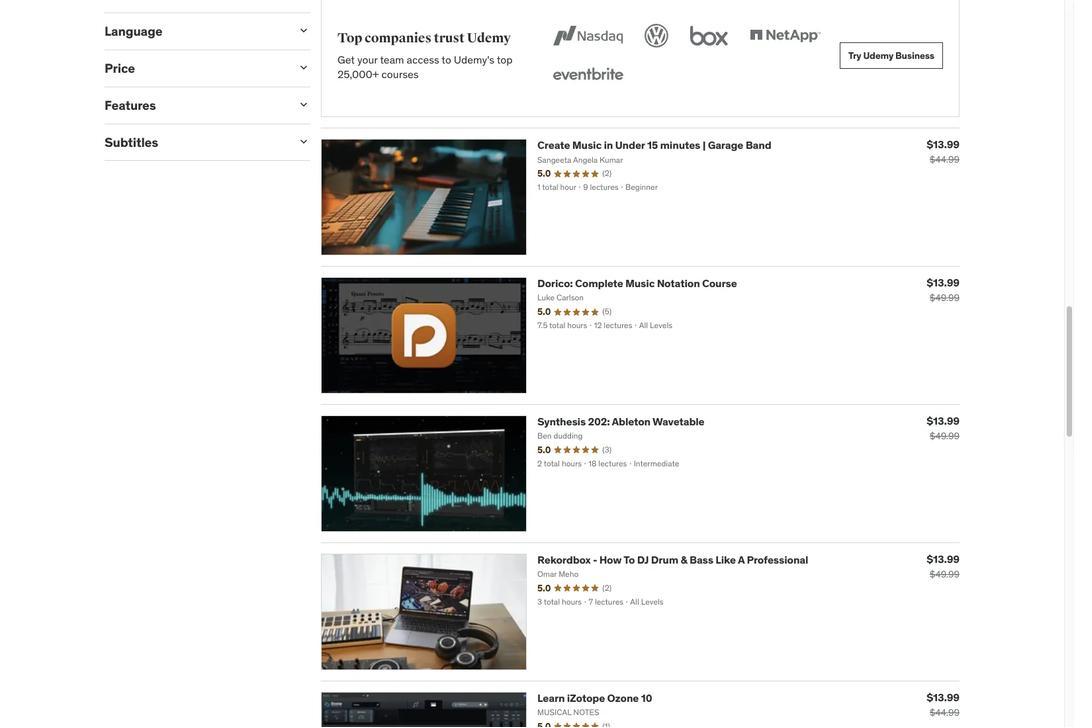 Task type: locate. For each thing, give the bounding box(es) containing it.
$44.99
[[930, 154, 960, 166], [930, 707, 960, 718]]

0 vertical spatial udemy
[[467, 30, 511, 46]]

courses
[[382, 68, 419, 81]]

1 vertical spatial small image
[[297, 98, 310, 111]]

0 vertical spatial small image
[[297, 24, 310, 37]]

$49.99
[[930, 292, 960, 304], [930, 430, 960, 442], [930, 568, 960, 580]]

netapp image
[[747, 21, 823, 51]]

2 vertical spatial $49.99
[[930, 568, 960, 580]]

language button
[[105, 23, 287, 39]]

2 small image from the top
[[297, 135, 310, 148]]

professional
[[747, 553, 808, 566]]

learn izotope ozone 10
[[537, 691, 652, 705]]

udemy
[[467, 30, 511, 46], [863, 50, 894, 62]]

in
[[604, 139, 613, 152]]

$13.99 $49.99
[[927, 276, 960, 304], [927, 414, 960, 442], [927, 552, 960, 580]]

minutes
[[660, 139, 700, 152]]

$13.99 $44.99
[[927, 138, 960, 166], [927, 691, 960, 718]]

0 vertical spatial $49.99
[[930, 292, 960, 304]]

learn izotope ozone 10 link
[[537, 691, 652, 705]]

to
[[624, 553, 635, 566]]

drum
[[651, 553, 678, 566]]

small image for features
[[297, 98, 310, 111]]

3 $13.99 $49.99 from the top
[[927, 552, 960, 580]]

udemy's
[[454, 53, 494, 66]]

0 vertical spatial $13.99 $49.99
[[927, 276, 960, 304]]

1 vertical spatial $44.99
[[930, 707, 960, 718]]

1 vertical spatial $49.99
[[930, 430, 960, 442]]

1 $44.99 from the top
[[930, 154, 960, 166]]

2 small image from the top
[[297, 98, 310, 111]]

1 vertical spatial $13.99 $49.99
[[927, 414, 960, 442]]

3 $49.99 from the top
[[930, 568, 960, 580]]

|
[[703, 139, 706, 152]]

0 vertical spatial small image
[[297, 61, 310, 74]]

course
[[702, 277, 737, 290]]

wavetable
[[653, 415, 705, 428]]

1 vertical spatial music
[[625, 277, 655, 290]]

$13.99 for course
[[927, 276, 960, 289]]

2 $13.99 $49.99 from the top
[[927, 414, 960, 442]]

to
[[442, 53, 451, 66]]

small image for subtitles
[[297, 135, 310, 148]]

2 $49.99 from the top
[[930, 430, 960, 442]]

0 vertical spatial $44.99
[[930, 154, 960, 166]]

small image
[[297, 61, 310, 74], [297, 135, 310, 148]]

subtitles button
[[105, 134, 287, 150]]

udemy up "udemy's"
[[467, 30, 511, 46]]

music left notation
[[625, 277, 655, 290]]

$13.99 $49.99 for synthesis 202: ableton wavetable
[[927, 414, 960, 442]]

rekordbox
[[537, 553, 591, 566]]

0 horizontal spatial udemy
[[467, 30, 511, 46]]

$13.99
[[927, 138, 960, 151], [927, 276, 960, 289], [927, 414, 960, 428], [927, 552, 960, 566], [927, 691, 960, 704]]

202:
[[588, 415, 610, 428]]

price
[[105, 60, 135, 76]]

ozone
[[607, 691, 639, 705]]

access
[[407, 53, 439, 66]]

features button
[[105, 97, 287, 113]]

get
[[338, 53, 355, 66]]

$44.99 for create music in under 15 minutes | garage band
[[930, 154, 960, 166]]

synthesis 202: ableton wavetable link
[[537, 415, 705, 428]]

1 small image from the top
[[297, 24, 310, 37]]

0 vertical spatial $13.99 $44.99
[[927, 138, 960, 166]]

music left in on the right top
[[572, 139, 602, 152]]

1 vertical spatial small image
[[297, 135, 310, 148]]

1 $49.99 from the top
[[930, 292, 960, 304]]

features
[[105, 97, 156, 113]]

1 $13.99 from the top
[[927, 138, 960, 151]]

business
[[895, 50, 934, 62]]

2 vertical spatial $13.99 $49.99
[[927, 552, 960, 580]]

$49.99 for synthesis 202: ableton wavetable
[[930, 430, 960, 442]]

2 $44.99 from the top
[[930, 707, 960, 718]]

$13.99 $49.99 for rekordbox - how to dj drum & bass like a professional
[[927, 552, 960, 580]]

notation
[[657, 277, 700, 290]]

small image
[[297, 24, 310, 37], [297, 98, 310, 111]]

2 $13.99 $44.99 from the top
[[927, 691, 960, 718]]

1 small image from the top
[[297, 61, 310, 74]]

dorico: complete music notation course
[[537, 277, 737, 290]]

$44.99 for learn izotope ozone 10
[[930, 707, 960, 718]]

music
[[572, 139, 602, 152], [625, 277, 655, 290]]

1 $13.99 $49.99 from the top
[[927, 276, 960, 304]]

0 vertical spatial music
[[572, 139, 602, 152]]

$49.99 for dorico: complete music notation course
[[930, 292, 960, 304]]

0 horizontal spatial music
[[572, 139, 602, 152]]

1 $13.99 $44.99 from the top
[[927, 138, 960, 166]]

box image
[[687, 21, 731, 51]]

5 $13.99 from the top
[[927, 691, 960, 704]]

dorico: complete music notation course link
[[537, 277, 737, 290]]

2 $13.99 from the top
[[927, 276, 960, 289]]

complete
[[575, 277, 623, 290]]

create
[[537, 139, 570, 152]]

$49.99 for rekordbox - how to dj drum & bass like a professional
[[930, 568, 960, 580]]

$13.99 $49.99 for dorico: complete music notation course
[[927, 276, 960, 304]]

izotope
[[567, 691, 605, 705]]

4 $13.99 from the top
[[927, 552, 960, 566]]

your
[[357, 53, 378, 66]]

udemy right "try"
[[863, 50, 894, 62]]

1 vertical spatial $13.99 $44.99
[[927, 691, 960, 718]]

learn
[[537, 691, 565, 705]]

1 horizontal spatial udemy
[[863, 50, 894, 62]]



Task type: describe. For each thing, give the bounding box(es) containing it.
language
[[105, 23, 162, 39]]

nasdaq image
[[550, 21, 626, 51]]

try udemy business link
[[840, 43, 943, 69]]

synthesis 202: ableton wavetable
[[537, 415, 705, 428]]

15
[[647, 139, 658, 152]]

create music in under 15 minutes | garage band
[[537, 139, 771, 152]]

team
[[380, 53, 404, 66]]

$13.99 for dj
[[927, 552, 960, 566]]

$13.99 for 15
[[927, 138, 960, 151]]

bass
[[690, 553, 713, 566]]

garage
[[708, 139, 743, 152]]

eventbrite image
[[550, 61, 626, 90]]

volkswagen image
[[642, 21, 671, 51]]

under
[[615, 139, 645, 152]]

top
[[338, 30, 362, 46]]

top companies trust udemy get your team access to udemy's top 25,000+ courses
[[338, 30, 513, 81]]

band
[[746, 139, 771, 152]]

create music in under 15 minutes | garage band link
[[537, 139, 771, 152]]

like
[[716, 553, 736, 566]]

top
[[497, 53, 513, 66]]

&
[[681, 553, 687, 566]]

ableton
[[612, 415, 651, 428]]

subtitles
[[105, 134, 158, 150]]

$13.99 $44.99 for learn izotope ozone 10
[[927, 691, 960, 718]]

dj
[[637, 553, 649, 566]]

rekordbox - how to dj drum & bass like a professional
[[537, 553, 808, 566]]

rekordbox - how to dj drum & bass like a professional link
[[537, 553, 808, 566]]

try udemy business
[[848, 50, 934, 62]]

10
[[641, 691, 652, 705]]

try
[[848, 50, 861, 62]]

small image for language
[[297, 24, 310, 37]]

price button
[[105, 60, 287, 76]]

25,000+
[[338, 68, 379, 81]]

udemy inside "top companies trust udemy get your team access to udemy's top 25,000+ courses"
[[467, 30, 511, 46]]

companies
[[365, 30, 431, 46]]

small image for price
[[297, 61, 310, 74]]

-
[[593, 553, 597, 566]]

$13.99 $44.99 for create music in under 15 minutes | garage band
[[927, 138, 960, 166]]

a
[[738, 553, 745, 566]]

how
[[599, 553, 622, 566]]

trust
[[434, 30, 465, 46]]

synthesis
[[537, 415, 586, 428]]

3 $13.99 from the top
[[927, 414, 960, 428]]

dorico:
[[537, 277, 573, 290]]

1 vertical spatial udemy
[[863, 50, 894, 62]]

1 horizontal spatial music
[[625, 277, 655, 290]]



Task type: vqa. For each thing, say whether or not it's contained in the screenshot.


